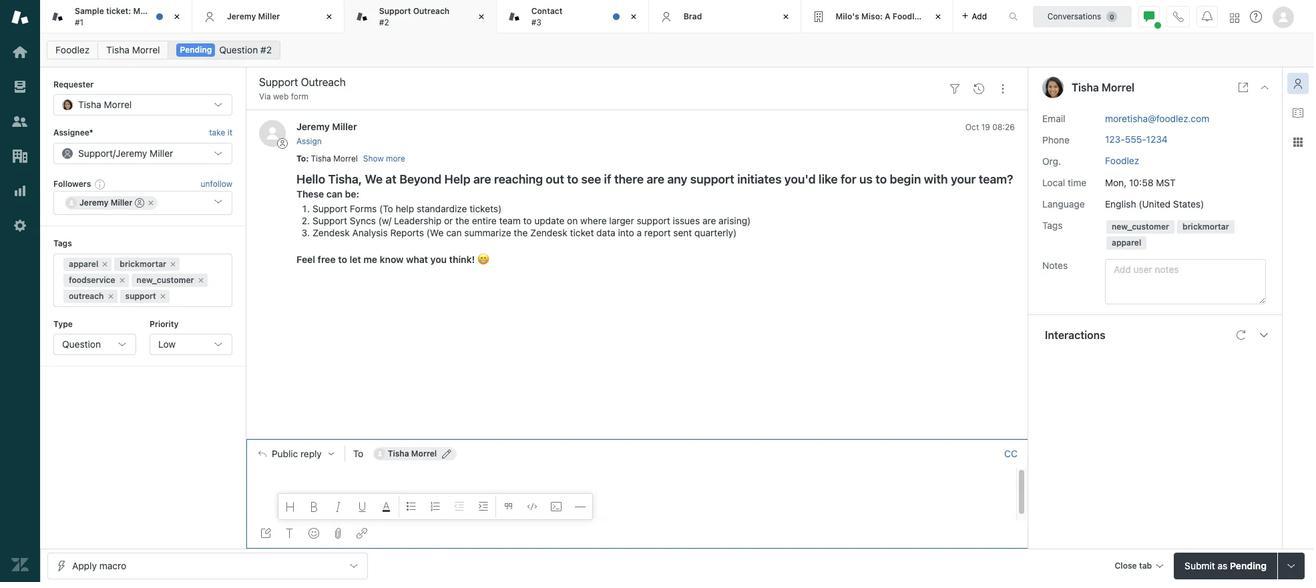 Task type: locate. For each thing, give the bounding box(es) containing it.
tickets)
[[470, 203, 502, 214]]

tisha morrel down sample ticket: meet the ticket #1
[[106, 44, 160, 55]]

0 horizontal spatial question
[[62, 339, 101, 350]]

1 horizontal spatial pending
[[1231, 560, 1267, 572]]

tisha morrel down requester
[[78, 99, 132, 110]]

contact
[[532, 6, 563, 16]]

remove image up foodservice
[[101, 260, 109, 268]]

miller inside jeremy miller assign
[[332, 121, 357, 133]]

remove image for support
[[159, 292, 167, 300]]

0 vertical spatial foodlez link
[[47, 41, 98, 59]]

begin
[[890, 172, 922, 186]]

pending right as
[[1231, 560, 1267, 572]]

2 horizontal spatial the
[[514, 227, 528, 239]]

foodservice
[[69, 275, 115, 285]]

button displays agent's chat status as online. image
[[1144, 11, 1155, 22]]

code span (ctrl shift 5) image
[[527, 502, 538, 512]]

close tab button
[[1109, 553, 1169, 582]]

tab
[[40, 0, 192, 33], [345, 0, 497, 33], [497, 0, 649, 33]]

0 horizontal spatial can
[[327, 188, 343, 200]]

at
[[386, 172, 397, 186]]

the right meet at the top left of the page
[[155, 6, 168, 16]]

see
[[582, 172, 601, 186]]

2 vertical spatial the
[[514, 227, 528, 239]]

jeremy miller inside tab
[[227, 11, 280, 21]]

subsidiary
[[926, 11, 968, 21]]

are left any
[[647, 172, 665, 186]]

1 horizontal spatial tags
[[1043, 219, 1063, 231]]

1 horizontal spatial support
[[637, 215, 671, 226]]

zendesk products image
[[1231, 13, 1240, 22]]

avatar image
[[259, 121, 286, 147]]

1 horizontal spatial question
[[219, 44, 258, 55]]

0 vertical spatial tags
[[1043, 219, 1063, 231]]

tisha morrel inside the secondary element
[[106, 44, 160, 55]]

tab containing contact
[[497, 0, 649, 33]]

jeremy miller up "question #2"
[[227, 11, 280, 21]]

customers image
[[11, 113, 29, 130]]

sent
[[674, 227, 692, 239]]

views image
[[11, 78, 29, 96]]

jeremy miller inside "option"
[[79, 198, 133, 208]]

unfollow button
[[201, 178, 232, 190]]

close image left milo's
[[779, 10, 793, 23]]

the inside sample ticket: meet the ticket #1
[[155, 6, 168, 16]]

tags
[[1043, 219, 1063, 231], [53, 239, 72, 249]]

tisha morrel
[[106, 44, 160, 55], [1072, 82, 1135, 94], [78, 99, 132, 110], [388, 449, 437, 459]]

0 horizontal spatial support
[[125, 291, 156, 301]]

1 vertical spatial ticket
[[570, 227, 594, 239]]

2 horizontal spatial foodlez
[[1106, 155, 1140, 166]]

morrel down sample ticket: meet the ticket #1
[[132, 44, 160, 55]]

brickmortar for brickmortar
[[120, 259, 166, 269]]

help
[[396, 203, 414, 214]]

moretisha@foodlez.com image
[[375, 449, 385, 459]]

1 horizontal spatial brickmortar
[[1183, 221, 1230, 232]]

jeremy down requester element on the top
[[116, 147, 147, 159]]

outreach
[[69, 291, 104, 301]]

#3
[[532, 17, 542, 27]]

if
[[604, 172, 612, 186]]

1 horizontal spatial foodlez
[[893, 11, 924, 21]]

tisha inside the secondary element
[[106, 44, 130, 55]]

0 horizontal spatial to
[[297, 153, 306, 163]]

support outreach #2
[[379, 6, 450, 27]]

1 horizontal spatial foodlez link
[[1106, 155, 1140, 166]]

ticket
[[170, 6, 192, 16], [570, 227, 594, 239]]

tisha down requester
[[78, 99, 101, 110]]

2 horizontal spatial support
[[691, 172, 735, 186]]

to
[[567, 172, 579, 186], [876, 172, 887, 186], [523, 215, 532, 226], [338, 254, 347, 265]]

for
[[841, 172, 857, 186]]

reporting image
[[11, 182, 29, 200]]

close image left add dropdown button
[[932, 10, 945, 23]]

brickmortar for brickmortar apparel
[[1183, 221, 1230, 232]]

0 vertical spatial to
[[297, 153, 306, 163]]

close image
[[323, 10, 336, 23]]

1 vertical spatial support
[[637, 215, 671, 226]]

jeremy up "question #2"
[[227, 11, 256, 21]]

#2 down jeremy miller tab at the left
[[261, 44, 272, 55]]

Subject field
[[257, 74, 941, 90]]

1 horizontal spatial can
[[446, 227, 462, 239]]

time
[[1068, 177, 1087, 188]]

123-555-1234 link
[[1106, 133, 1168, 145]]

to left moretisha@foodlez.com image
[[353, 448, 364, 459]]

remove image for brickmortar
[[169, 260, 177, 268]]

quote (cmd shift 9) image
[[503, 502, 514, 512]]

zendesk down update
[[531, 227, 568, 239]]

jeremy inside jeremy miller assign
[[297, 121, 330, 133]]

0 vertical spatial remove image
[[169, 260, 177, 268]]

jeremy
[[227, 11, 256, 21], [297, 121, 330, 133], [116, 147, 147, 159], [79, 198, 109, 208]]

jeremy miller tab
[[192, 0, 345, 33]]

0 horizontal spatial #2
[[261, 44, 272, 55]]

local time
[[1043, 177, 1087, 188]]

filter image
[[950, 83, 961, 94]]

1 vertical spatial apparel
[[69, 259, 98, 269]]

conversations button
[[1033, 6, 1132, 27]]

0 vertical spatial question
[[219, 44, 258, 55]]

zendesk support image
[[11, 9, 29, 26]]

outreach
[[413, 6, 450, 16]]

2 horizontal spatial remove image
[[197, 276, 205, 284]]

feel free to let me know what you think! 😁️
[[297, 254, 490, 265]]

#2
[[379, 17, 389, 27], [261, 44, 272, 55]]

morrel left edit user image
[[411, 449, 437, 459]]

tisha inside to : tisha morrel show more
[[311, 153, 331, 163]]

0 horizontal spatial ticket
[[170, 6, 192, 16]]

millerjeremy500@gmail.com image
[[66, 198, 77, 209]]

show
[[363, 154, 384, 164]]

miller up "question #2"
[[258, 11, 280, 21]]

brickmortar down "states)"
[[1183, 221, 1230, 232]]

reports
[[390, 227, 424, 239]]

to inside to : tisha morrel show more
[[297, 153, 306, 163]]

get started image
[[11, 43, 29, 61]]

summarize
[[464, 227, 512, 239]]

0 horizontal spatial new_customer
[[137, 275, 194, 285]]

foodlez for leftmost foodlez link
[[55, 44, 90, 55]]

1 vertical spatial pending
[[1231, 560, 1267, 572]]

underline (cmd u) image
[[357, 502, 368, 512]]

1 vertical spatial foodlez link
[[1106, 155, 1140, 166]]

foodlez down 123-
[[1106, 155, 1140, 166]]

:
[[306, 153, 309, 163]]

main element
[[0, 0, 40, 583]]

0 horizontal spatial pending
[[180, 45, 212, 55]]

question down jeremy miller tab at the left
[[219, 44, 258, 55]]

morrel up tisha,
[[334, 153, 358, 163]]

hello tisha, we at beyond help are reaching out to see if there are any support initiates you'd like for us to begin with your team? these can be: support forms (to help standardize tickets) support syncs (w/ leadership or the entire team to update on where larger support issues are arising) zendesk analysis reports (we can summarize the zendesk ticket data into a report sent quarterly)
[[297, 172, 1014, 239]]

1 tab from the left
[[40, 0, 192, 33]]

to down the assign 'button'
[[297, 153, 306, 163]]

add attachment image
[[333, 528, 343, 539]]

to for to
[[353, 448, 364, 459]]

tisha morrel link
[[98, 41, 169, 59]]

0 horizontal spatial foodlez link
[[47, 41, 98, 59]]

2 vertical spatial remove image
[[159, 292, 167, 300]]

to right team
[[523, 215, 532, 226]]

0 horizontal spatial zendesk
[[313, 227, 350, 239]]

hide composer image
[[632, 434, 643, 445]]

support left outreach
[[379, 6, 411, 16]]

format text image
[[285, 528, 295, 539]]

tags down language
[[1043, 219, 1063, 231]]

1 horizontal spatial new_customer
[[1112, 221, 1170, 232]]

milo's
[[836, 11, 860, 21]]

to for to : tisha morrel show more
[[297, 153, 306, 163]]

via web form
[[259, 92, 309, 102]]

0 vertical spatial #2
[[379, 17, 389, 27]]

jeremy miller down 'info on adding followers' icon
[[79, 198, 133, 208]]

support right any
[[691, 172, 735, 186]]

foodlez down #1
[[55, 44, 90, 55]]

issues
[[673, 215, 700, 226]]

#2 inside the secondary element
[[261, 44, 272, 55]]

1 horizontal spatial remove image
[[169, 260, 177, 268]]

apparel up foodservice
[[69, 259, 98, 269]]

miller up to : tisha morrel show more
[[332, 121, 357, 133]]

555-
[[1125, 133, 1147, 145]]

1 horizontal spatial jeremy miller
[[227, 11, 280, 21]]

0 horizontal spatial tags
[[53, 239, 72, 249]]

sample ticket: meet the ticket #1
[[75, 6, 192, 27]]

morrel inside the secondary element
[[132, 44, 160, 55]]

forms
[[350, 203, 377, 214]]

we
[[365, 172, 383, 186]]

ticket actions image
[[998, 83, 1009, 94]]

1 zendesk from the left
[[313, 227, 350, 239]]

are up quarterly)
[[703, 215, 716, 226]]

user is an agent image
[[135, 199, 145, 208]]

question inside popup button
[[62, 339, 101, 350]]

0 horizontal spatial remove image
[[159, 292, 167, 300]]

foodlez inside the secondary element
[[55, 44, 90, 55]]

2 vertical spatial foodlez
[[1106, 155, 1140, 166]]

1 vertical spatial to
[[353, 448, 364, 459]]

apparel down english
[[1112, 238, 1142, 248]]

1 vertical spatial #2
[[261, 44, 272, 55]]

milo's miso: a foodlez subsidiary
[[836, 11, 968, 21]]

1 horizontal spatial apparel
[[1112, 238, 1142, 248]]

jeremy miller
[[227, 11, 280, 21], [79, 198, 133, 208]]

ticket down on
[[570, 227, 594, 239]]

add link (cmd k) image
[[357, 528, 367, 539]]

new_customer up priority
[[137, 275, 194, 285]]

1 vertical spatial can
[[446, 227, 462, 239]]

know
[[380, 254, 404, 265]]

miller right /
[[150, 147, 173, 159]]

1234
[[1147, 133, 1168, 145]]

new_customer down english (united states)
[[1112, 221, 1170, 232]]

tisha inside requester element
[[78, 99, 101, 110]]

close image
[[170, 10, 184, 23], [475, 10, 488, 23], [627, 10, 640, 23], [779, 10, 793, 23], [932, 10, 945, 23], [1260, 82, 1271, 93]]

0 horizontal spatial jeremy miller
[[79, 198, 133, 208]]

0 horizontal spatial foodlez
[[55, 44, 90, 55]]

you'd
[[785, 172, 816, 186]]

morrel up /
[[104, 99, 132, 110]]

0 vertical spatial apparel
[[1112, 238, 1142, 248]]

0 vertical spatial ticket
[[170, 6, 192, 16]]

support up priority
[[125, 291, 156, 301]]

3 tab from the left
[[497, 0, 649, 33]]

me
[[364, 254, 377, 265]]

followers
[[53, 179, 91, 189]]

italic (cmd i) image
[[333, 502, 344, 512]]

close image inside milo's miso: a foodlez subsidiary tab
[[932, 10, 945, 23]]

jeremy inside "option"
[[79, 198, 109, 208]]

(we
[[427, 227, 444, 239]]

1 horizontal spatial zendesk
[[531, 227, 568, 239]]

1 vertical spatial tags
[[53, 239, 72, 249]]

1 horizontal spatial to
[[353, 448, 364, 459]]

jeremy down 'info on adding followers' icon
[[79, 198, 109, 208]]

sample
[[75, 6, 104, 16]]

conversations
[[1048, 11, 1102, 21]]

team?
[[979, 172, 1014, 186]]

tisha right moretisha@foodlez.com image
[[388, 449, 409, 459]]

can down or
[[446, 227, 462, 239]]

0 horizontal spatial brickmortar
[[120, 259, 166, 269]]

arising)
[[719, 215, 751, 226]]

(to
[[379, 203, 393, 214]]

foodlez link down 123-
[[1106, 155, 1140, 166]]

organizations image
[[11, 148, 29, 165]]

/
[[113, 147, 116, 159]]

0 vertical spatial brickmortar
[[1183, 221, 1230, 232]]

19
[[982, 123, 991, 133]]

0 vertical spatial foodlez
[[893, 11, 924, 21]]

10:58
[[1130, 177, 1154, 188]]

public reply button
[[247, 440, 345, 468]]

0 vertical spatial the
[[155, 6, 168, 16]]

miller inside assignee* element
[[150, 147, 173, 159]]

to : tisha morrel show more
[[297, 153, 405, 164]]

jeremy miller link
[[297, 121, 357, 133]]

remove image for foodservice
[[118, 276, 126, 284]]

0 horizontal spatial the
[[155, 6, 168, 16]]

to right us
[[876, 172, 887, 186]]

secondary element
[[40, 37, 1315, 63]]

are right help
[[474, 172, 491, 186]]

tisha morrel inside requester element
[[78, 99, 132, 110]]

bold (cmd b) image
[[309, 502, 320, 512]]

remove image
[[169, 260, 177, 268], [197, 276, 205, 284], [159, 292, 167, 300]]

1 vertical spatial the
[[456, 215, 470, 226]]

feel
[[297, 254, 315, 265]]

customer context image
[[1293, 78, 1304, 89]]

morrel inside to : tisha morrel show more
[[334, 153, 358, 163]]

0 vertical spatial jeremy miller
[[227, 11, 280, 21]]

jeremy inside tab
[[227, 11, 256, 21]]

ticket right meet at the top left of the page
[[170, 6, 192, 16]]

the down team
[[514, 227, 528, 239]]

followers element
[[53, 191, 232, 215]]

new_customer
[[1112, 221, 1170, 232], [137, 275, 194, 285]]

ticket inside sample ticket: meet the ticket #1
[[170, 6, 192, 16]]

question down type
[[62, 339, 101, 350]]

the right or
[[456, 215, 470, 226]]

tabs tab list
[[40, 0, 995, 33]]

decrease indent (cmd [) image
[[454, 502, 465, 512]]

1 vertical spatial jeremy miller
[[79, 198, 133, 208]]

1 horizontal spatial ticket
[[570, 227, 594, 239]]

support down assignee*
[[78, 147, 113, 159]]

jeremy up "assign"
[[297, 121, 330, 133]]

2 tab from the left
[[345, 0, 497, 33]]

brickmortar inside brickmortar apparel
[[1183, 221, 1230, 232]]

remove image right user is an agent image
[[147, 199, 155, 207]]

1 vertical spatial brickmortar
[[120, 259, 166, 269]]

add
[[972, 11, 987, 21]]

question inside the secondary element
[[219, 44, 258, 55]]

pending left "question #2"
[[180, 45, 212, 55]]

tisha morrel right moretisha@foodlez.com image
[[388, 449, 437, 459]]

tags down millerjeremy500@gmail.com image
[[53, 239, 72, 249]]

language
[[1043, 198, 1085, 209]]

larger
[[609, 215, 634, 226]]

think!
[[449, 254, 475, 265]]

0 vertical spatial pending
[[180, 45, 212, 55]]

foodlez right a
[[893, 11, 924, 21]]

help
[[445, 172, 471, 186]]

can left be:
[[327, 188, 343, 200]]

1 horizontal spatial #2
[[379, 17, 389, 27]]

remove image for apparel
[[101, 260, 109, 268]]

local
[[1043, 177, 1066, 188]]

1 vertical spatial remove image
[[197, 276, 205, 284]]

remove image
[[147, 199, 155, 207], [101, 260, 109, 268], [118, 276, 126, 284], [107, 292, 115, 300]]

form
[[291, 92, 309, 102]]

1 vertical spatial question
[[62, 339, 101, 350]]

brickmortar down followers element at the top left of the page
[[120, 259, 166, 269]]

remove image right outreach
[[107, 292, 115, 300]]

brickmortar
[[1183, 221, 1230, 232], [120, 259, 166, 269]]

tab
[[1140, 561, 1153, 571]]

org.
[[1043, 155, 1062, 167]]

assign
[[297, 136, 322, 146]]

foodlez link down #1
[[47, 41, 98, 59]]

question for question
[[62, 339, 101, 350]]

0 horizontal spatial are
[[474, 172, 491, 186]]

into
[[618, 227, 635, 239]]

zendesk up free
[[313, 227, 350, 239]]

tisha down sample ticket: meet the ticket #1
[[106, 44, 130, 55]]

jeremy miller option
[[65, 197, 158, 210]]

1 vertical spatial foodlez
[[55, 44, 90, 55]]

miller left user is an agent image
[[111, 198, 133, 208]]

#2 right close image
[[379, 17, 389, 27]]

support up report
[[637, 215, 671, 226]]

team
[[499, 215, 521, 226]]

remove image right foodservice
[[118, 276, 126, 284]]

tisha right :
[[311, 153, 331, 163]]

foodlez for the bottom foodlez link
[[1106, 155, 1140, 166]]

question for question #2
[[219, 44, 258, 55]]



Task type: describe. For each thing, give the bounding box(es) containing it.
states)
[[1174, 198, 1205, 209]]

mon, 10:58 mst
[[1106, 177, 1176, 188]]

reaching
[[494, 172, 543, 186]]

take it button
[[209, 127, 232, 140]]

close image right view more details image in the top of the page
[[1260, 82, 1271, 93]]

take it
[[209, 128, 232, 138]]

morrel up moretisha@foodlez.com
[[1102, 82, 1135, 94]]

requester element
[[53, 94, 232, 116]]

code block (ctrl shift 6) image
[[551, 502, 562, 512]]

support inside support outreach #2
[[379, 6, 411, 16]]

123-
[[1106, 133, 1126, 145]]

0 vertical spatial new_customer
[[1112, 221, 1170, 232]]

brad
[[684, 11, 702, 21]]

😁️
[[477, 254, 490, 265]]

let
[[350, 254, 361, 265]]

public reply
[[272, 449, 322, 459]]

miller inside "option"
[[111, 198, 133, 208]]

1 horizontal spatial the
[[456, 215, 470, 226]]

requester
[[53, 79, 94, 90]]

1 horizontal spatial are
[[647, 172, 665, 186]]

apparel inside brickmortar apparel
[[1112, 238, 1142, 248]]

web
[[273, 92, 289, 102]]

low button
[[150, 334, 232, 355]]

show more button
[[363, 153, 405, 165]]

any
[[668, 172, 688, 186]]

foodlez inside tab
[[893, 11, 924, 21]]

meet
[[133, 6, 153, 16]]

123-555-1234
[[1106, 133, 1168, 145]]

submit as pending
[[1185, 560, 1267, 572]]

tisha right user icon
[[1072, 82, 1100, 94]]

english (united states)
[[1106, 198, 1205, 209]]

(w/
[[379, 215, 392, 226]]

priority
[[150, 319, 179, 329]]

quarterly)
[[695, 227, 737, 239]]

pending inside the secondary element
[[180, 45, 212, 55]]

mst
[[1157, 177, 1176, 188]]

apps image
[[1293, 137, 1304, 148]]

assignee* element
[[53, 143, 232, 164]]

leadership
[[394, 215, 442, 226]]

brad tab
[[649, 0, 801, 33]]

0 vertical spatial support
[[691, 172, 735, 186]]

jeremy miller for jeremy miller tab at the left
[[227, 11, 280, 21]]

submit
[[1185, 560, 1216, 572]]

close image inside brad tab
[[779, 10, 793, 23]]

close image right outreach
[[475, 10, 488, 23]]

question #2
[[219, 44, 272, 55]]

miller inside tab
[[258, 11, 280, 21]]

info on adding followers image
[[95, 179, 106, 190]]

admin image
[[11, 217, 29, 234]]

public
[[272, 449, 298, 459]]

#2 inside support outreach #2
[[379, 17, 389, 27]]

free
[[318, 254, 336, 265]]

assign button
[[297, 135, 322, 147]]

your
[[951, 172, 976, 186]]

it
[[228, 128, 232, 138]]

be:
[[345, 188, 359, 200]]

draft mode image
[[261, 528, 271, 539]]

ticket inside hello tisha, we at beyond help are reaching out to see if there are any support initiates you'd like for us to begin with your team? these can be: support forms (to help standardize tickets) support syncs (w/ leadership or the entire team to update on where larger support issues are arising) zendesk analysis reports (we can summarize the zendesk ticket data into a report sent quarterly)
[[570, 227, 594, 239]]

view more details image
[[1239, 82, 1249, 93]]

jeremy inside assignee* element
[[116, 147, 147, 159]]

support inside assignee* element
[[78, 147, 113, 159]]

(united
[[1139, 198, 1171, 209]]

a
[[637, 227, 642, 239]]

phone
[[1043, 134, 1070, 145]]

insert emojis image
[[309, 528, 319, 539]]

macro
[[99, 560, 126, 572]]

data
[[597, 227, 616, 239]]

more
[[386, 154, 405, 164]]

to left let
[[338, 254, 347, 265]]

bulleted list (cmd shift 8) image
[[406, 502, 417, 512]]

on
[[567, 215, 578, 226]]

zendesk image
[[11, 556, 29, 574]]

horizontal rule (cmd shift l) image
[[575, 502, 586, 512]]

syncs
[[350, 215, 376, 226]]

beyond
[[400, 172, 442, 186]]

headings image
[[285, 502, 296, 512]]

apply
[[72, 560, 97, 572]]

reply
[[301, 449, 322, 459]]

remove image for outreach
[[107, 292, 115, 300]]

numbered list (cmd shift 7) image
[[430, 502, 441, 512]]

0 vertical spatial can
[[327, 188, 343, 200]]

edit user image
[[442, 449, 452, 459]]

report
[[645, 227, 671, 239]]

to right out
[[567, 172, 579, 186]]

2 vertical spatial support
[[125, 291, 156, 301]]

like
[[819, 172, 838, 186]]

tisha morrel right user icon
[[1072, 82, 1135, 94]]

miso:
[[862, 11, 883, 21]]

brickmortar apparel
[[1112, 221, 1230, 248]]

increase indent (cmd ]) image
[[478, 502, 489, 512]]

oct
[[966, 123, 980, 133]]

with
[[924, 172, 948, 186]]

morrel inside requester element
[[104, 99, 132, 110]]

as
[[1218, 560, 1228, 572]]

close tab
[[1115, 561, 1153, 571]]

or
[[444, 215, 453, 226]]

knowledge image
[[1293, 108, 1304, 118]]

question button
[[53, 334, 136, 355]]

close
[[1115, 561, 1138, 571]]

2 zendesk from the left
[[531, 227, 568, 239]]

events image
[[974, 83, 985, 94]]

2 horizontal spatial are
[[703, 215, 716, 226]]

entire
[[472, 215, 497, 226]]

initiates
[[738, 172, 782, 186]]

tab containing support outreach
[[345, 0, 497, 33]]

#1
[[75, 17, 84, 27]]

support down these
[[313, 203, 347, 214]]

tab containing sample ticket: meet the ticket
[[40, 0, 192, 33]]

standardize
[[417, 203, 467, 214]]

user image
[[1043, 77, 1064, 98]]

analysis
[[352, 227, 388, 239]]

jeremy miller for jeremy miller "option"
[[79, 198, 133, 208]]

tisha,
[[328, 172, 362, 186]]

where
[[581, 215, 607, 226]]

milo's miso: a foodlez subsidiary tab
[[801, 0, 968, 33]]

english
[[1106, 198, 1137, 209]]

add button
[[954, 0, 995, 33]]

Public reply composer text field
[[253, 468, 1013, 496]]

apply macro
[[72, 560, 126, 572]]

displays possible ticket submission types image
[[1287, 561, 1297, 572]]

close image up the secondary element on the top of page
[[627, 10, 640, 23]]

cc button
[[1005, 448, 1018, 460]]

0 horizontal spatial apparel
[[69, 259, 98, 269]]

Add user notes text field
[[1106, 259, 1267, 304]]

1 vertical spatial new_customer
[[137, 275, 194, 285]]

close image right meet at the top left of the page
[[170, 10, 184, 23]]

take
[[209, 128, 225, 138]]

get help image
[[1251, 11, 1263, 23]]

assignee*
[[53, 128, 93, 138]]

08:26
[[993, 123, 1015, 133]]

Oct 19 08:26 text field
[[966, 123, 1015, 133]]

there
[[615, 172, 644, 186]]

notifications image
[[1203, 11, 1213, 22]]

mon,
[[1106, 177, 1127, 188]]

a
[[885, 11, 891, 21]]

email
[[1043, 113, 1066, 124]]

support left syncs
[[313, 215, 347, 226]]

remove image for new_customer
[[197, 276, 205, 284]]



Task type: vqa. For each thing, say whether or not it's contained in the screenshot.
- button
no



